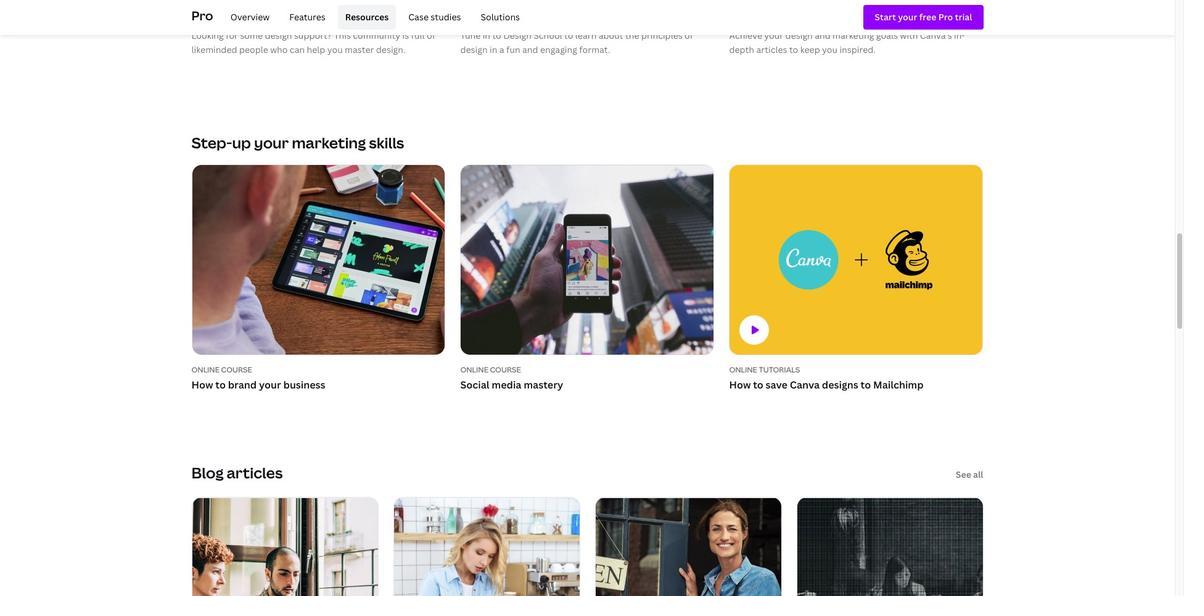 Task type: vqa. For each thing, say whether or not it's contained in the screenshot.
brand
yes



Task type: describe. For each thing, give the bounding box(es) containing it.
with
[[900, 30, 918, 41]]

this
[[334, 30, 351, 41]]

online for how to brand your business
[[191, 365, 220, 376]]

to inside read our latest blog articles achieve your design and marketing goals with canva's in- depth articles to keep you inspired.
[[789, 44, 798, 55]]

online course how to brand your business
[[191, 365, 325, 392]]

can
[[290, 44, 305, 55]]

to up a
[[492, 30, 501, 41]]

of inside watch our design school video tutorials tune in to design school to learn about the principles of design in a fun and engaging format.
[[685, 30, 693, 41]]

learn
[[575, 30, 597, 41]]

0 vertical spatial school
[[547, 11, 580, 25]]

your inside online course how to brand your business
[[259, 379, 281, 392]]

design.
[[376, 44, 406, 55]]

case studies link
[[401, 5, 468, 30]]

depth
[[729, 44, 754, 55]]

solutions
[[481, 11, 520, 23]]

for
[[226, 30, 238, 41]]

see all link
[[956, 470, 983, 481]]

our for read
[[756, 11, 772, 25]]

design inside read our latest blog articles achieve your design and marketing goals with canva's in- depth articles to keep you inspired.
[[785, 30, 813, 41]]

0 vertical spatial community
[[298, 11, 353, 25]]

online for how to save canva designs to mailchimp
[[729, 365, 757, 376]]

read
[[729, 11, 753, 25]]

watch our design school video tutorials tune in to design school to learn about the principles of design in a fun and engaging format.
[[460, 11, 693, 55]]

achieve
[[729, 30, 762, 41]]

in-
[[954, 30, 965, 41]]

principles
[[641, 30, 683, 41]]

latest
[[775, 11, 802, 25]]

about
[[599, 30, 623, 41]]

to inside online course how to brand your business
[[215, 379, 226, 392]]

how for how to brand your business
[[191, 379, 213, 392]]

1 vertical spatial marketing
[[292, 133, 366, 153]]

you inside the join the design circle community looking for some design support? this community is full of likeminded people who can help you master design.
[[327, 44, 343, 55]]

design inside the join the design circle community looking for some design support? this community is full of likeminded people who can help you master design.
[[265, 30, 292, 41]]

fun
[[506, 44, 520, 55]]

the inside the join the design circle community looking for some design support? this community is full of likeminded people who can help you master design.
[[214, 11, 231, 25]]

mailchimp
[[873, 379, 924, 392]]

goals
[[876, 30, 898, 41]]

likeminded
[[191, 44, 237, 55]]

design inside watch our design school video tutorials tune in to design school to learn about the principles of design in a fun and engaging format.
[[460, 44, 488, 55]]

to right designs
[[861, 379, 871, 392]]

to left save
[[753, 379, 763, 392]]

is
[[402, 30, 409, 41]]

pro element
[[191, 0, 983, 35]]

resources link
[[338, 5, 396, 30]]

brand
[[228, 379, 257, 392]]

support?
[[294, 30, 332, 41]]

canva's
[[920, 30, 952, 41]]

and inside read our latest blog articles achieve your design and marketing goals with canva's in- depth articles to keep you inspired.
[[815, 30, 830, 41]]

step-up your marketing skills
[[191, 133, 404, 153]]

online tutorials how to save canva designs to mailchimp
[[729, 365, 924, 392]]

features link
[[282, 5, 333, 30]]

help
[[307, 44, 325, 55]]

and inside watch our design school video tutorials tune in to design school to learn about the principles of design in a fun and engaging format.
[[522, 44, 538, 55]]

join
[[191, 11, 212, 25]]

circle
[[268, 11, 296, 25]]

the inside watch our design school video tutorials tune in to design school to learn about the principles of design in a fun and engaging format.
[[625, 30, 639, 41]]

looking
[[191, 30, 224, 41]]

step-
[[191, 133, 232, 153]]

save
[[766, 379, 787, 392]]

blog articles
[[191, 463, 283, 483]]

blog
[[804, 11, 825, 25]]



Task type: locate. For each thing, give the bounding box(es) containing it.
to up engaging
[[564, 30, 573, 41]]

course for media
[[490, 365, 521, 376]]

and
[[815, 30, 830, 41], [522, 44, 538, 55]]

0 horizontal spatial marketing
[[292, 133, 366, 153]]

community up design. on the top left of page
[[353, 30, 400, 41]]

social
[[460, 379, 489, 392]]

online inside online tutorials how to save canva designs to mailchimp
[[729, 365, 757, 376]]

case
[[408, 11, 429, 23]]

people
[[239, 44, 268, 55]]

2 vertical spatial your
[[259, 379, 281, 392]]

tutorials up about
[[611, 11, 652, 25]]

1 of from the left
[[427, 30, 435, 41]]

1 vertical spatial articles
[[756, 44, 787, 55]]

menu bar inside 'pro' element
[[218, 5, 527, 30]]

school
[[547, 11, 580, 25], [534, 30, 562, 41]]

and up keep
[[815, 30, 830, 41]]

1 vertical spatial in
[[490, 44, 497, 55]]

1 vertical spatial your
[[254, 133, 289, 153]]

0 vertical spatial your
[[764, 30, 783, 41]]

1 horizontal spatial tutorials
[[759, 365, 800, 376]]

0 vertical spatial and
[[815, 30, 830, 41]]

1 vertical spatial and
[[522, 44, 538, 55]]

0 vertical spatial articles
[[828, 11, 864, 25]]

0 horizontal spatial how
[[191, 379, 213, 392]]

in right tune
[[483, 30, 490, 41]]

online inside online course social media mastery
[[460, 365, 488, 376]]

2 of from the left
[[685, 30, 693, 41]]

1 vertical spatial tutorials
[[759, 365, 800, 376]]

all
[[973, 470, 983, 481]]

watch
[[460, 11, 491, 25]]

your down latest
[[764, 30, 783, 41]]

1 how from the left
[[191, 379, 213, 392]]

your inside read our latest blog articles achieve your design and marketing goals with canva's in- depth articles to keep you inspired.
[[764, 30, 783, 41]]

online
[[191, 365, 220, 376], [460, 365, 488, 376], [729, 365, 757, 376]]

0 horizontal spatial design
[[265, 30, 292, 41]]

design
[[265, 30, 292, 41], [785, 30, 813, 41], [460, 44, 488, 55]]

community up support? at the top left of page
[[298, 11, 353, 25]]

2 our from the left
[[756, 11, 772, 25]]

course
[[221, 365, 252, 376], [490, 365, 521, 376]]

you right keep
[[822, 44, 838, 55]]

online course social media mastery
[[460, 365, 563, 392]]

to left brand
[[215, 379, 226, 392]]

you down this
[[327, 44, 343, 55]]

1 horizontal spatial and
[[815, 30, 830, 41]]

0 horizontal spatial you
[[327, 44, 343, 55]]

the up the for
[[214, 11, 231, 25]]

school up learn
[[547, 11, 580, 25]]

master
[[345, 44, 374, 55]]

our right read
[[756, 11, 772, 25]]

0 horizontal spatial online
[[191, 365, 220, 376]]

school up engaging
[[534, 30, 562, 41]]

articles right 'blog' on the left of page
[[227, 463, 283, 483]]

format.
[[579, 44, 610, 55]]

video
[[582, 11, 609, 25]]

design for circle
[[233, 11, 266, 25]]

course inside online course how to brand your business
[[221, 365, 252, 376]]

our
[[493, 11, 509, 25], [756, 11, 772, 25]]

0 horizontal spatial course
[[221, 365, 252, 376]]

1 vertical spatial school
[[534, 30, 562, 41]]

design down tune
[[460, 44, 488, 55]]

studies
[[431, 11, 461, 23]]

inspired.
[[840, 44, 876, 55]]

1 horizontal spatial online
[[460, 365, 488, 376]]

1 horizontal spatial our
[[756, 11, 772, 25]]

see
[[956, 470, 971, 481]]

0 vertical spatial marketing
[[833, 30, 874, 41]]

skills
[[369, 133, 404, 153]]

full
[[411, 30, 425, 41]]

menu bar containing overview
[[218, 5, 527, 30]]

the
[[214, 11, 231, 25], [625, 30, 639, 41]]

2 horizontal spatial design
[[785, 30, 813, 41]]

how
[[191, 379, 213, 392], [729, 379, 751, 392]]

how for how to save canva designs to mailchimp
[[729, 379, 751, 392]]

marketing inside read our latest blog articles achieve your design and marketing goals with canva's in- depth articles to keep you inspired.
[[833, 30, 874, 41]]

1 you from the left
[[327, 44, 343, 55]]

overview
[[230, 11, 270, 23]]

1 horizontal spatial articles
[[756, 44, 787, 55]]

2 course from the left
[[490, 365, 521, 376]]

your right brand
[[259, 379, 281, 392]]

1 horizontal spatial of
[[685, 30, 693, 41]]

your right up
[[254, 133, 289, 153]]

start your free pro trial image
[[875, 10, 972, 24]]

canva
[[790, 379, 820, 392]]

1 horizontal spatial design
[[460, 44, 488, 55]]

1 horizontal spatial course
[[490, 365, 521, 376]]

2 how from the left
[[729, 379, 751, 392]]

3 online from the left
[[729, 365, 757, 376]]

2 you from the left
[[822, 44, 838, 55]]

2 horizontal spatial articles
[[828, 11, 864, 25]]

in
[[483, 30, 490, 41], [490, 44, 497, 55]]

0 vertical spatial tutorials
[[611, 11, 652, 25]]

articles
[[828, 11, 864, 25], [756, 44, 787, 55], [227, 463, 283, 483]]

overview link
[[223, 5, 277, 30]]

a
[[499, 44, 504, 55]]

0 horizontal spatial our
[[493, 11, 509, 25]]

1 horizontal spatial you
[[822, 44, 838, 55]]

course inside online course social media mastery
[[490, 365, 521, 376]]

1 horizontal spatial the
[[625, 30, 639, 41]]

1 vertical spatial the
[[625, 30, 639, 41]]

in left a
[[490, 44, 497, 55]]

marketing up 'inspired.'
[[833, 30, 874, 41]]

to
[[492, 30, 501, 41], [564, 30, 573, 41], [789, 44, 798, 55], [215, 379, 226, 392], [753, 379, 763, 392], [861, 379, 871, 392]]

you inside read our latest blog articles achieve your design and marketing goals with canva's in- depth articles to keep you inspired.
[[822, 44, 838, 55]]

1 online from the left
[[191, 365, 220, 376]]

case studies
[[408, 11, 461, 23]]

some
[[240, 30, 263, 41]]

our for watch
[[493, 11, 509, 25]]

business
[[283, 379, 325, 392]]

how inside online tutorials how to save canva designs to mailchimp
[[729, 379, 751, 392]]

our inside watch our design school video tutorials tune in to design school to learn about the principles of design in a fun and engaging format.
[[493, 11, 509, 25]]

0 vertical spatial the
[[214, 11, 231, 25]]

tutorials up save
[[759, 365, 800, 376]]

1 vertical spatial community
[[353, 30, 400, 41]]

2 online from the left
[[460, 365, 488, 376]]

articles right 'blog'
[[828, 11, 864, 25]]

1 horizontal spatial marketing
[[833, 30, 874, 41]]

1 our from the left
[[493, 11, 509, 25]]

of inside the join the design circle community looking for some design support? this community is full of likeminded people who can help you master design.
[[427, 30, 435, 41]]

your
[[764, 30, 783, 41], [254, 133, 289, 153], [259, 379, 281, 392]]

who
[[270, 44, 288, 55]]

0 vertical spatial in
[[483, 30, 490, 41]]

0 horizontal spatial and
[[522, 44, 538, 55]]

tutorials inside watch our design school video tutorials tune in to design school to learn about the principles of design in a fun and engaging format.
[[611, 11, 652, 25]]

design up who at the left of page
[[265, 30, 292, 41]]

menu bar
[[218, 5, 527, 30]]

of right principles
[[685, 30, 693, 41]]

2 horizontal spatial online
[[729, 365, 757, 376]]

designs
[[822, 379, 858, 392]]

course up brand
[[221, 365, 252, 376]]

keep
[[800, 44, 820, 55]]

online inside online course how to brand your business
[[191, 365, 220, 376]]

1 course from the left
[[221, 365, 252, 376]]

course up the media
[[490, 365, 521, 376]]

design inside the join the design circle community looking for some design support? this community is full of likeminded people who can help you master design.
[[233, 11, 266, 25]]

how inside online course how to brand your business
[[191, 379, 213, 392]]

online for social media mastery
[[460, 365, 488, 376]]

of right full
[[427, 30, 435, 41]]

to left keep
[[789, 44, 798, 55]]

0 horizontal spatial the
[[214, 11, 231, 25]]

our inside read our latest blog articles achieve your design and marketing goals with canva's in- depth articles to keep you inspired.
[[756, 11, 772, 25]]

see all
[[956, 470, 983, 481]]

tune
[[460, 30, 481, 41]]

our right watch
[[493, 11, 509, 25]]

how left brand
[[191, 379, 213, 392]]

course for to
[[221, 365, 252, 376]]

1 horizontal spatial how
[[729, 379, 751, 392]]

you
[[327, 44, 343, 55], [822, 44, 838, 55]]

solutions link
[[473, 5, 527, 30]]

and right fun
[[522, 44, 538, 55]]

2 vertical spatial articles
[[227, 463, 283, 483]]

tutorials inside online tutorials how to save canva designs to mailchimp
[[759, 365, 800, 376]]

design up keep
[[785, 30, 813, 41]]

media
[[492, 379, 521, 392]]

of
[[427, 30, 435, 41], [685, 30, 693, 41]]

up
[[232, 133, 251, 153]]

design for school
[[512, 11, 544, 25]]

how left save
[[729, 379, 751, 392]]

pro
[[191, 7, 213, 24]]

0 horizontal spatial of
[[427, 30, 435, 41]]

resources
[[345, 11, 389, 23]]

mastery
[[524, 379, 563, 392]]

features
[[289, 11, 325, 23]]

design
[[233, 11, 266, 25], [512, 11, 544, 25], [503, 30, 531, 41]]

the right about
[[625, 30, 639, 41]]

0 horizontal spatial tutorials
[[611, 11, 652, 25]]

tutorials
[[611, 11, 652, 25], [759, 365, 800, 376]]

blog
[[191, 463, 224, 483]]

community
[[298, 11, 353, 25], [353, 30, 400, 41]]

0 horizontal spatial articles
[[227, 463, 283, 483]]

articles down achieve
[[756, 44, 787, 55]]

engaging
[[540, 44, 577, 55]]

marketing
[[833, 30, 874, 41], [292, 133, 366, 153]]

read our latest blog articles achieve your design and marketing goals with canva's in- depth articles to keep you inspired.
[[729, 11, 965, 55]]

marketing left "skills"
[[292, 133, 366, 153]]

join the design circle community looking for some design support? this community is full of likeminded people who can help you master design.
[[191, 11, 435, 55]]



